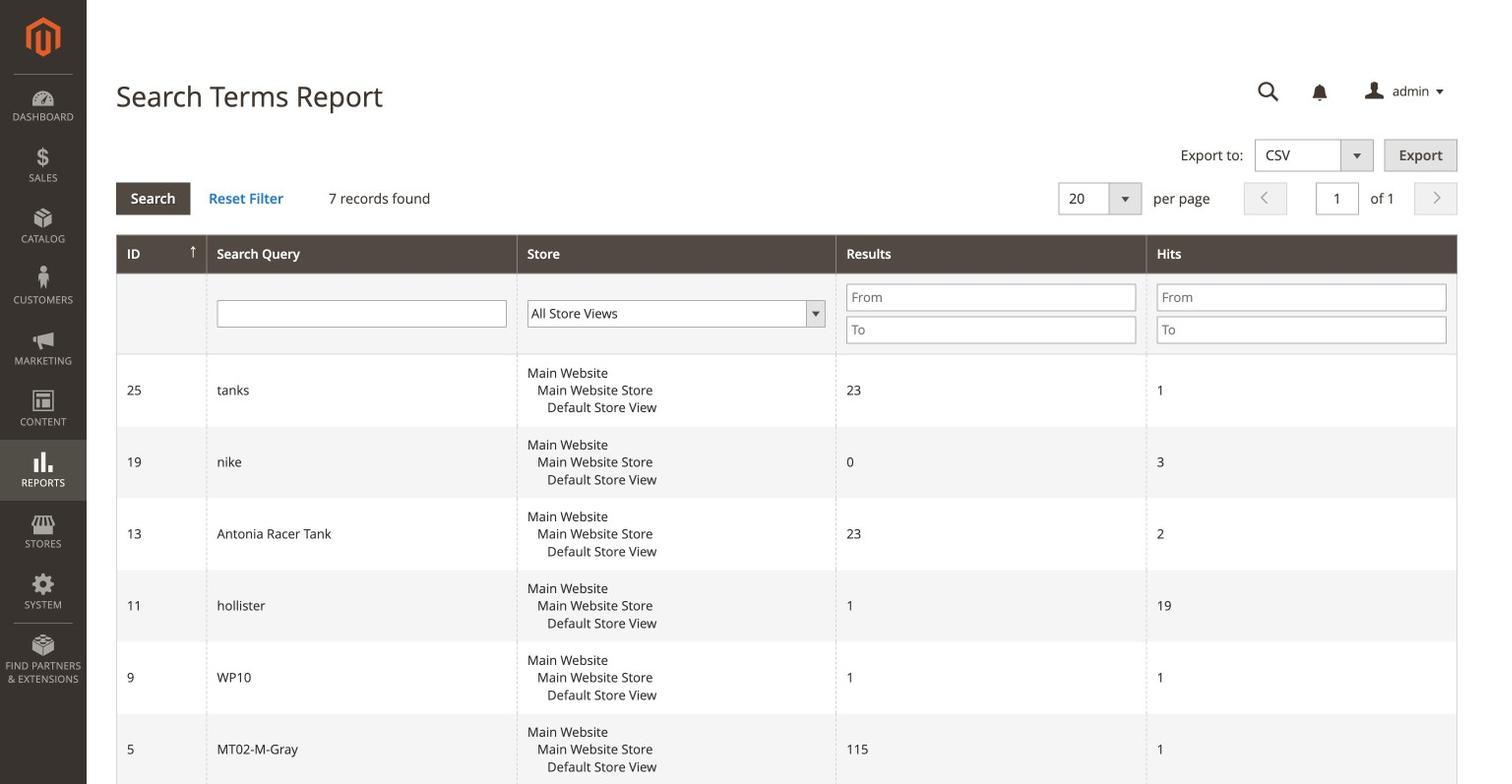 Task type: describe. For each thing, give the bounding box(es) containing it.
To text field
[[847, 316, 1137, 344]]

magento admin panel image
[[26, 17, 61, 57]]

To text field
[[1158, 316, 1447, 344]]

From text field
[[847, 284, 1137, 311]]



Task type: locate. For each thing, give the bounding box(es) containing it.
From text field
[[1158, 284, 1447, 311]]

None text field
[[1245, 75, 1294, 109]]

menu bar
[[0, 74, 87, 696]]

None text field
[[1316, 183, 1360, 215], [217, 300, 507, 328], [1316, 183, 1360, 215], [217, 300, 507, 328]]



